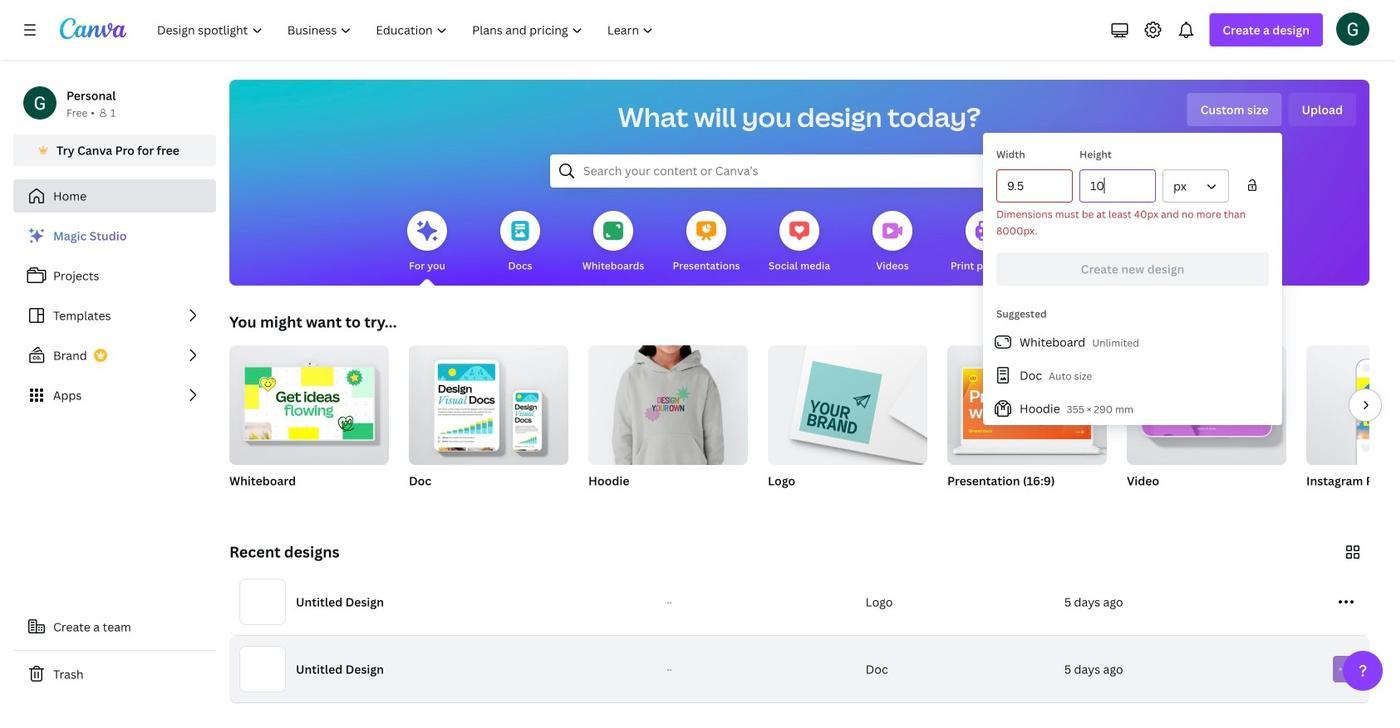 Task type: vqa. For each thing, say whether or not it's contained in the screenshot.
Search search box
yes



Task type: locate. For each thing, give the bounding box(es) containing it.
group
[[229, 339, 389, 510], [229, 339, 389, 465], [409, 339, 568, 510], [409, 339, 568, 465], [588, 339, 748, 510], [588, 339, 748, 465], [768, 339, 928, 510], [768, 339, 928, 465], [947, 346, 1107, 510], [947, 346, 1107, 465], [1127, 346, 1287, 510], [1306, 346, 1396, 510]]

Search search field
[[583, 155, 1016, 187]]

None number field
[[1007, 170, 1062, 202], [1090, 170, 1145, 202], [1007, 170, 1062, 202], [1090, 170, 1145, 202]]

list
[[13, 219, 216, 412], [983, 326, 1282, 426]]

greg robinson image
[[1336, 12, 1370, 46]]

None search field
[[550, 155, 1049, 188]]

Units: px button
[[1163, 170, 1229, 203]]

0 horizontal spatial list
[[13, 219, 216, 412]]

alert
[[996, 206, 1269, 239]]



Task type: describe. For each thing, give the bounding box(es) containing it.
top level navigation element
[[146, 13, 668, 47]]

1 horizontal spatial list
[[983, 326, 1282, 426]]



